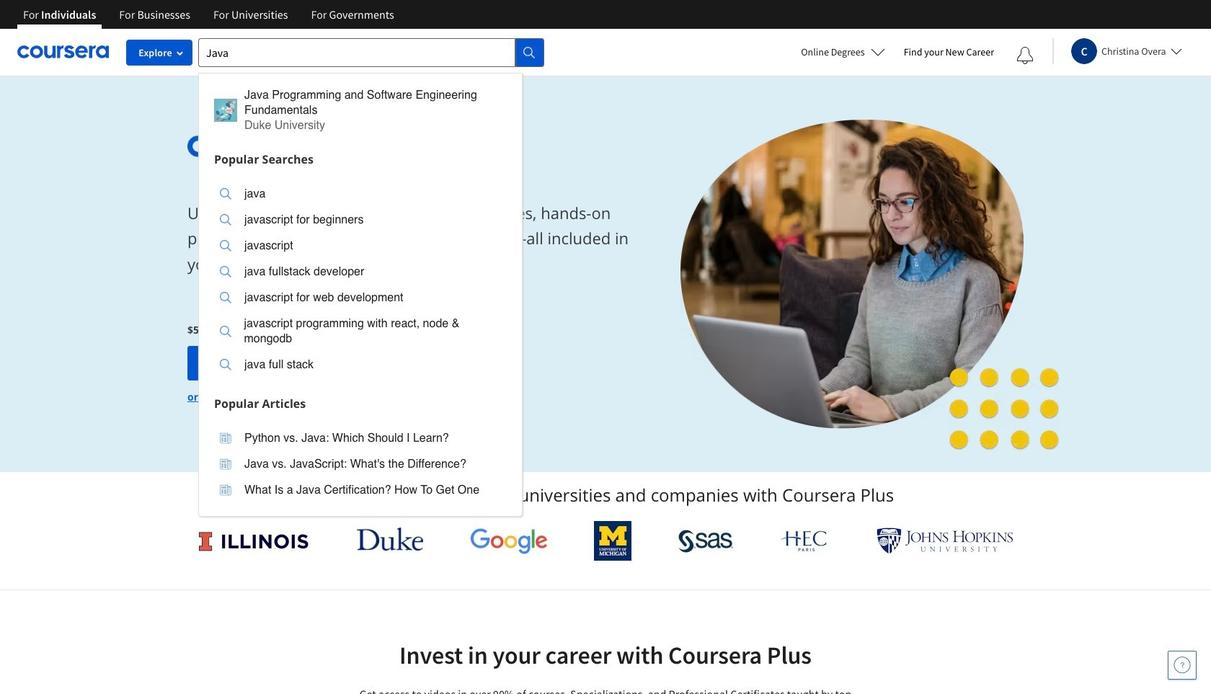 Task type: locate. For each thing, give the bounding box(es) containing it.
0 vertical spatial list box
[[199, 172, 522, 391]]

hec paris image
[[780, 527, 831, 556]]

autocomplete results list box
[[198, 72, 523, 517]]

None search field
[[198, 38, 545, 517]]

What do you want to learn? text field
[[198, 38, 516, 67]]

list box
[[199, 172, 522, 391], [199, 417, 522, 516]]

suggestion image image
[[214, 99, 237, 122], [220, 188, 232, 200], [220, 214, 232, 226], [220, 240, 232, 252], [220, 266, 232, 278], [220, 292, 232, 304], [220, 326, 231, 337], [220, 359, 232, 371], [220, 433, 232, 444], [220, 459, 232, 470], [220, 485, 232, 496]]

1 list box from the top
[[199, 172, 522, 391]]

google image
[[470, 528, 548, 555]]

johns hopkins university image
[[877, 528, 1014, 555]]

sas image
[[679, 530, 733, 553]]

duke university image
[[357, 528, 424, 551]]

help center image
[[1174, 657, 1192, 674]]

1 vertical spatial list box
[[199, 417, 522, 516]]



Task type: describe. For each thing, give the bounding box(es) containing it.
coursera image
[[17, 41, 109, 64]]

2 list box from the top
[[199, 417, 522, 516]]

coursera plus image
[[188, 135, 407, 157]]

banner navigation
[[12, 0, 406, 29]]

university of michigan image
[[595, 522, 632, 561]]

university of illinois at urbana-champaign image
[[198, 530, 310, 553]]



Task type: vqa. For each thing, say whether or not it's contained in the screenshot.
Duke University image
yes



